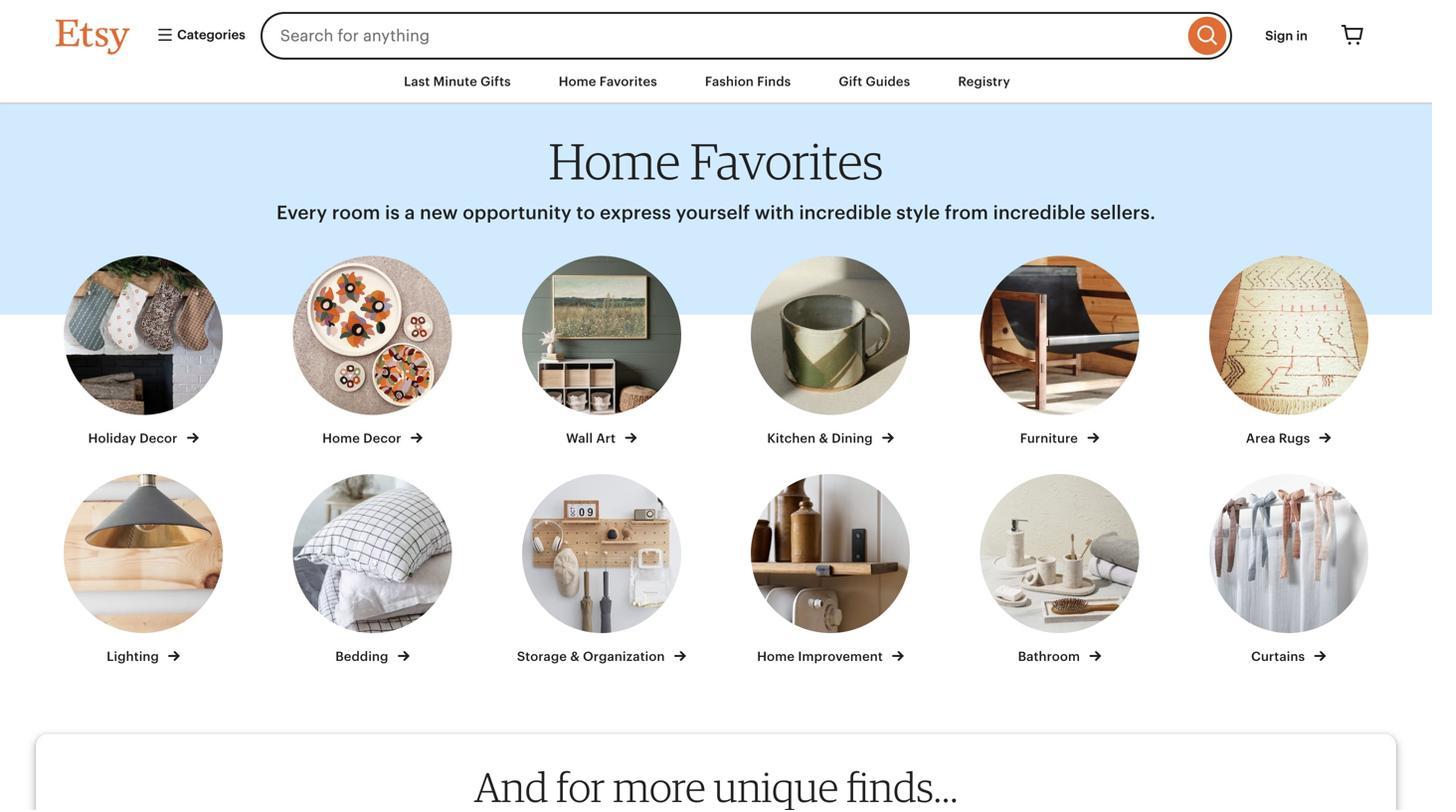 Task type: vqa. For each thing, say whether or not it's contained in the screenshot.
(1.4k)
no



Task type: describe. For each thing, give the bounding box(es) containing it.
holiday decor
[[88, 431, 181, 446]]

organization
[[583, 650, 665, 665]]

fashion
[[705, 74, 754, 89]]

kitchen
[[767, 431, 816, 446]]

storage
[[517, 650, 567, 665]]

categories button
[[141, 18, 254, 54]]

every
[[277, 202, 327, 224]]

lighting link
[[47, 475, 240, 666]]

art
[[596, 431, 616, 446]]

to
[[577, 202, 595, 224]]

wall
[[566, 431, 593, 446]]

gift guides
[[839, 74, 911, 89]]

kitchen & dining
[[767, 431, 877, 446]]

home favorites main content
[[0, 105, 1433, 811]]

finds
[[757, 74, 791, 89]]

0 vertical spatial home favorites
[[559, 74, 658, 89]]

home improvement
[[757, 650, 887, 665]]

gifts
[[481, 74, 511, 89]]

is
[[385, 202, 400, 224]]

minute
[[433, 74, 477, 89]]

menu bar containing last minute gifts
[[20, 60, 1413, 105]]

registry
[[958, 74, 1011, 89]]

from
[[945, 202, 989, 224]]

improvement
[[798, 650, 883, 665]]

& for kitchen
[[819, 431, 829, 446]]

express
[[600, 202, 671, 224]]

bathroom link
[[963, 475, 1157, 666]]

2 incredible from the left
[[994, 202, 1086, 224]]

bedding
[[336, 650, 392, 665]]

decor for holiday
[[140, 431, 178, 446]]

home decor link
[[276, 256, 469, 448]]

yourself
[[676, 202, 750, 224]]

wall art
[[566, 431, 619, 446]]

lighting
[[107, 650, 162, 665]]

sellers.
[[1091, 202, 1156, 224]]

categories
[[174, 27, 246, 42]]

new
[[420, 202, 458, 224]]

fashion finds link
[[690, 64, 806, 100]]

every room is a new opportunity to express yourself with incredible style from incredible sellers.
[[277, 202, 1156, 224]]

last
[[404, 74, 430, 89]]

0 vertical spatial favorites
[[600, 74, 658, 89]]

storage & organization
[[517, 650, 668, 665]]

storage & organization link
[[505, 475, 698, 666]]

bedding link
[[276, 475, 469, 666]]

home improvement link
[[734, 475, 928, 666]]

with
[[755, 202, 795, 224]]

curtains
[[1252, 650, 1309, 665]]

favorites inside main content
[[690, 131, 884, 191]]

last minute gifts link
[[389, 64, 526, 100]]

area rugs
[[1247, 431, 1314, 446]]

home favorites inside main content
[[549, 131, 884, 191]]



Task type: locate. For each thing, give the bounding box(es) containing it.
0 vertical spatial &
[[819, 431, 829, 446]]

dining
[[832, 431, 873, 446]]

& inside kitchen & dining link
[[819, 431, 829, 446]]

registry link
[[944, 64, 1026, 100]]

0 horizontal spatial incredible
[[799, 202, 892, 224]]

1 horizontal spatial favorites
[[690, 131, 884, 191]]

curtains link
[[1193, 475, 1386, 666]]

home
[[559, 74, 597, 89], [549, 131, 681, 191], [323, 431, 360, 446], [757, 650, 795, 665]]

incredible right with at the right of page
[[799, 202, 892, 224]]

area rugs link
[[1193, 256, 1386, 448]]

incredible right from
[[994, 202, 1086, 224]]

gift guides link
[[824, 64, 926, 100]]

home favorites
[[559, 74, 658, 89], [549, 131, 884, 191]]

sign
[[1266, 28, 1294, 43]]

& right storage
[[570, 650, 580, 665]]

last minute gifts
[[404, 74, 511, 89]]

& for storage
[[570, 650, 580, 665]]

0 horizontal spatial favorites
[[600, 74, 658, 89]]

holiday
[[88, 431, 136, 446]]

banner
[[20, 0, 1413, 60]]

1 vertical spatial &
[[570, 650, 580, 665]]

Search for anything text field
[[260, 12, 1184, 60]]

rugs
[[1279, 431, 1311, 446]]

fashion finds
[[705, 74, 791, 89]]

holiday decor link
[[47, 256, 240, 448]]

favorites
[[600, 74, 658, 89], [690, 131, 884, 191]]

style
[[897, 202, 940, 224]]

sign in button
[[1251, 18, 1323, 54]]

none search field inside banner
[[260, 12, 1233, 60]]

gift
[[839, 74, 863, 89]]

decor inside 'link'
[[140, 431, 178, 446]]

kitchen & dining link
[[734, 256, 928, 448]]

1 incredible from the left
[[799, 202, 892, 224]]

area
[[1247, 431, 1276, 446]]

decor for home
[[363, 431, 402, 446]]

furniture
[[1021, 431, 1082, 446]]

0 horizontal spatial decor
[[140, 431, 178, 446]]

bathroom
[[1018, 650, 1084, 665]]

opportunity
[[463, 202, 572, 224]]

1 decor from the left
[[140, 431, 178, 446]]

home decor
[[323, 431, 405, 446]]

guides
[[866, 74, 911, 89]]

incredible
[[799, 202, 892, 224], [994, 202, 1086, 224]]

sign in
[[1266, 28, 1308, 43]]

menu bar
[[20, 60, 1413, 105]]

banner containing categories
[[20, 0, 1413, 60]]

1 vertical spatial home favorites
[[549, 131, 884, 191]]

room
[[332, 202, 381, 224]]

& inside storage & organization link
[[570, 650, 580, 665]]

& left dining
[[819, 431, 829, 446]]

home favorites link
[[544, 64, 672, 100]]

1 horizontal spatial decor
[[363, 431, 402, 446]]

wall art link
[[505, 256, 698, 448]]

decor
[[140, 431, 178, 446], [363, 431, 402, 446]]

1 horizontal spatial incredible
[[994, 202, 1086, 224]]

in
[[1297, 28, 1308, 43]]

0 horizontal spatial &
[[570, 650, 580, 665]]

1 vertical spatial favorites
[[690, 131, 884, 191]]

None search field
[[260, 12, 1233, 60]]

furniture link
[[963, 256, 1157, 448]]

home inside menu bar
[[559, 74, 597, 89]]

a
[[405, 202, 415, 224]]

2 decor from the left
[[363, 431, 402, 446]]

&
[[819, 431, 829, 446], [570, 650, 580, 665]]

1 horizontal spatial &
[[819, 431, 829, 446]]



